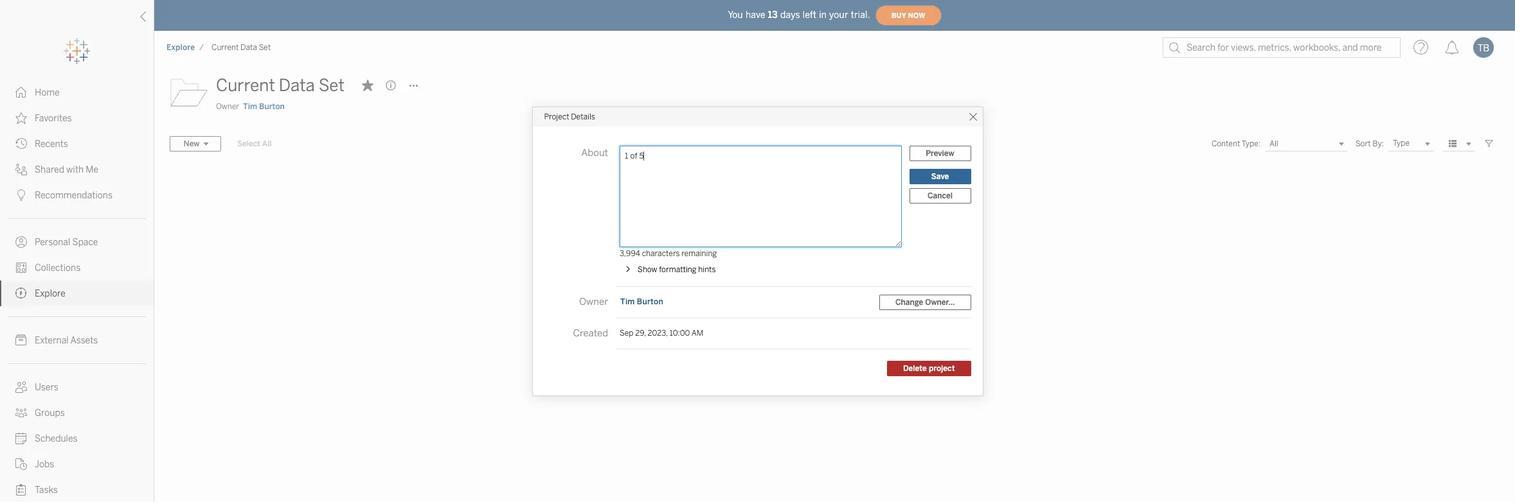 Task type: locate. For each thing, give the bounding box(es) containing it.
explore inside main navigation. press the up and down arrow keys to access links. element
[[35, 289, 66, 300]]

by text only_f5he34f image left recents
[[15, 138, 27, 150]]

by text only_f5he34f image for personal space
[[15, 237, 27, 248]]

data up owner tim burton
[[279, 75, 315, 96]]

3 by text only_f5he34f image from the top
[[15, 190, 27, 201]]

shared
[[35, 165, 64, 176]]

by text only_f5he34f image for jobs
[[15, 459, 27, 471]]

1 vertical spatial burton
[[637, 297, 664, 306]]

1 vertical spatial tim
[[621, 297, 635, 306]]

nothing
[[813, 333, 853, 348]]

owner right project image
[[216, 102, 239, 111]]

by text only_f5he34f image inside schedules link
[[15, 433, 27, 445]]

space
[[72, 237, 98, 248]]

4 by text only_f5he34f image from the top
[[15, 262, 27, 274]]

4 by text only_f5he34f image from the top
[[15, 335, 27, 347]]

explore for explore
[[35, 289, 66, 300]]

by text only_f5he34f image inside home link
[[15, 87, 27, 98]]

0 horizontal spatial data
[[241, 43, 257, 52]]

tim burton link up 29, at the left bottom of page
[[620, 297, 664, 307]]

0 vertical spatial data
[[241, 43, 257, 52]]

here
[[856, 333, 880, 348]]

0 vertical spatial set
[[259, 43, 271, 52]]

tasks
[[35, 486, 58, 496]]

1 horizontal spatial explore link
[[166, 42, 196, 53]]

tim up select
[[243, 102, 257, 111]]

users link
[[0, 375, 154, 401]]

project details dialog
[[533, 107, 983, 396]]

left
[[803, 9, 817, 20]]

explore left /
[[167, 43, 195, 52]]

favorites link
[[0, 105, 154, 131]]

1 horizontal spatial owner
[[579, 296, 608, 308]]

tasks link
[[0, 478, 154, 503]]

there is nothing here yet.
[[768, 333, 902, 348]]

5 by text only_f5he34f image from the top
[[15, 408, 27, 419]]

7 by text only_f5he34f image from the top
[[15, 433, 27, 445]]

by text only_f5he34f image inside users link
[[15, 382, 27, 394]]

change owner… button
[[880, 295, 971, 310]]

by text only_f5he34f image for explore
[[15, 288, 27, 300]]

0 vertical spatial tim burton link
[[243, 101, 285, 113]]

1 horizontal spatial tim
[[621, 297, 635, 306]]

by text only_f5he34f image
[[15, 87, 27, 98], [15, 113, 27, 124], [15, 237, 27, 248], [15, 262, 27, 274], [15, 288, 27, 300], [15, 382, 27, 394], [15, 433, 27, 445], [15, 459, 27, 471], [15, 485, 27, 496]]

1 horizontal spatial data
[[279, 75, 315, 96]]

1 by text only_f5he34f image from the top
[[15, 87, 27, 98]]

9 by text only_f5he34f image from the top
[[15, 485, 27, 496]]

is
[[802, 333, 810, 348]]

8 by text only_f5he34f image from the top
[[15, 459, 27, 471]]

delete project button
[[887, 361, 971, 377]]

project
[[544, 112, 569, 121]]

explore link
[[166, 42, 196, 53], [0, 281, 154, 307]]

by text only_f5he34f image left recommendations
[[15, 190, 27, 201]]

6 by text only_f5he34f image from the top
[[15, 382, 27, 394]]

delete project
[[904, 364, 955, 373]]

1 by text only_f5he34f image from the top
[[15, 138, 27, 150]]

explore /
[[167, 43, 204, 52]]

navigation panel element
[[0, 39, 154, 503]]

in
[[819, 9, 827, 20]]

sep 29, 2023, 10:00 am
[[620, 329, 704, 338]]

shared with me link
[[0, 157, 154, 183]]

show formatting hints button
[[621, 262, 719, 278]]

0 vertical spatial explore
[[167, 43, 195, 52]]

jobs
[[35, 460, 54, 471]]

owner inside project details dialog
[[579, 296, 608, 308]]

home
[[35, 87, 60, 98]]

0 horizontal spatial owner
[[216, 102, 239, 111]]

1 horizontal spatial burton
[[637, 297, 664, 306]]

0 vertical spatial tim
[[243, 102, 257, 111]]

collections
[[35, 263, 81, 274]]

tim burton link
[[243, 101, 285, 113], [620, 297, 664, 307]]

explore link left /
[[166, 42, 196, 53]]

burton up all
[[259, 102, 285, 111]]

by text only_f5he34f image inside shared with me link
[[15, 164, 27, 176]]

external
[[35, 336, 69, 347]]

by text only_f5he34f image for groups
[[15, 408, 27, 419]]

2 by text only_f5he34f image from the top
[[15, 113, 27, 124]]

buy
[[892, 11, 907, 20]]

by text only_f5he34f image inside recommendations "link"
[[15, 190, 27, 201]]

1 vertical spatial explore link
[[0, 281, 154, 307]]

1 vertical spatial owner
[[579, 296, 608, 308]]

about
[[582, 147, 608, 159]]

by text only_f5he34f image left groups
[[15, 408, 27, 419]]

tim burton link inside project details dialog
[[620, 297, 664, 307]]

favorites
[[35, 113, 72, 124]]

29,
[[635, 329, 646, 338]]

groups
[[35, 408, 65, 419]]

by text only_f5he34f image for favorites
[[15, 113, 27, 124]]

content
[[1212, 140, 1241, 149]]

tim
[[243, 102, 257, 111], [621, 297, 635, 306]]

yet.
[[882, 333, 902, 348]]

1 horizontal spatial tim burton link
[[620, 297, 664, 307]]

3,994 characters remaining
[[620, 249, 717, 258]]

now
[[909, 11, 926, 20]]

0 vertical spatial owner
[[216, 102, 239, 111]]

personal space
[[35, 237, 98, 248]]

users
[[35, 383, 58, 394]]

select all
[[237, 140, 272, 149]]

0 vertical spatial burton
[[259, 102, 285, 111]]

0 horizontal spatial tim
[[243, 102, 257, 111]]

groups link
[[0, 401, 154, 426]]

3 by text only_f5he34f image from the top
[[15, 237, 27, 248]]

by text only_f5he34f image inside personal space link
[[15, 237, 27, 248]]

preview button
[[910, 146, 971, 161]]

by text only_f5he34f image for collections
[[15, 262, 27, 274]]

by text only_f5he34f image for users
[[15, 382, 27, 394]]

by text only_f5he34f image left external
[[15, 335, 27, 347]]

tim burton link up all
[[243, 101, 285, 113]]

your
[[830, 9, 849, 20]]

data right /
[[241, 43, 257, 52]]

data
[[241, 43, 257, 52], [279, 75, 315, 96]]

burton inside project details dialog
[[637, 297, 664, 306]]

0 horizontal spatial tim burton link
[[243, 101, 285, 113]]

by text only_f5he34f image inside jobs link
[[15, 459, 27, 471]]

owner tim burton
[[216, 102, 285, 111]]

created
[[573, 328, 608, 339]]

tim up the sep
[[621, 297, 635, 306]]

0 horizontal spatial set
[[259, 43, 271, 52]]

2 by text only_f5he34f image from the top
[[15, 164, 27, 176]]

by text only_f5he34f image inside favorites link
[[15, 113, 27, 124]]

personal
[[35, 237, 70, 248]]

0 vertical spatial explore link
[[166, 42, 196, 53]]

by text only_f5he34f image inside external assets link
[[15, 335, 27, 347]]

by text only_f5he34f image inside collections link
[[15, 262, 27, 274]]

1 horizontal spatial set
[[319, 75, 345, 96]]

owner
[[216, 102, 239, 111], [579, 296, 608, 308]]

current data set up owner tim burton
[[216, 75, 345, 96]]

by text only_f5he34f image left shared
[[15, 164, 27, 176]]

1 vertical spatial tim burton link
[[620, 297, 664, 307]]

current up owner tim burton
[[216, 75, 275, 96]]

explore link down collections
[[0, 281, 154, 307]]

1 horizontal spatial explore
[[167, 43, 195, 52]]

explore
[[167, 43, 195, 52], [35, 289, 66, 300]]

owner up created
[[579, 296, 608, 308]]

main navigation. press the up and down arrow keys to access links. element
[[0, 80, 154, 503]]

me
[[86, 165, 99, 176]]

explore down collections
[[35, 289, 66, 300]]

trial.
[[851, 9, 871, 20]]

burton down show
[[637, 297, 664, 306]]

1 vertical spatial set
[[319, 75, 345, 96]]

current
[[212, 43, 239, 52], [216, 75, 275, 96]]

sep
[[620, 329, 634, 338]]

burton
[[259, 102, 285, 111], [637, 297, 664, 306]]

current data set
[[212, 43, 271, 52], [216, 75, 345, 96]]

0 horizontal spatial explore
[[35, 289, 66, 300]]

1 vertical spatial explore
[[35, 289, 66, 300]]

current data set right /
[[212, 43, 271, 52]]

5 by text only_f5he34f image from the top
[[15, 288, 27, 300]]

characters
[[642, 249, 680, 258]]

by text only_f5he34f image
[[15, 138, 27, 150], [15, 164, 27, 176], [15, 190, 27, 201], [15, 335, 27, 347], [15, 408, 27, 419]]

by text only_f5he34f image for external assets
[[15, 335, 27, 347]]

change owner…
[[896, 298, 955, 307]]

buy now button
[[876, 5, 942, 26]]

preview
[[926, 149, 955, 158]]

by text only_f5he34f image inside the groups link
[[15, 408, 27, 419]]

current right /
[[212, 43, 239, 52]]

tim burton link for about
[[620, 297, 664, 307]]

cancel
[[928, 191, 953, 200]]

external assets link
[[0, 328, 154, 354]]

there
[[768, 333, 799, 348]]

1 vertical spatial data
[[279, 75, 315, 96]]

by text only_f5he34f image inside tasks link
[[15, 485, 27, 496]]

by text only_f5he34f image inside 'recents' link
[[15, 138, 27, 150]]



Task type: vqa. For each thing, say whether or not it's contained in the screenshot.
the recent
no



Task type: describe. For each thing, give the bounding box(es) containing it.
shared with me
[[35, 165, 99, 176]]

new
[[184, 140, 200, 149]]

recents link
[[0, 131, 154, 157]]

tim burton
[[621, 297, 664, 306]]

personal space link
[[0, 230, 154, 255]]

content type:
[[1212, 140, 1261, 149]]

delete
[[904, 364, 927, 373]]

0 horizontal spatial explore link
[[0, 281, 154, 307]]

with
[[66, 165, 84, 176]]

project
[[929, 364, 955, 373]]

cancel button
[[910, 188, 971, 204]]

hints
[[699, 265, 716, 274]]

recents
[[35, 139, 68, 150]]

remaining
[[682, 249, 717, 258]]

recommendations link
[[0, 183, 154, 208]]

0 vertical spatial current
[[212, 43, 239, 52]]

select all button
[[229, 136, 280, 152]]

type:
[[1242, 140, 1261, 149]]

by text only_f5he34f image for recents
[[15, 138, 27, 150]]

days
[[781, 9, 801, 20]]

explore for explore /
[[167, 43, 195, 52]]

0 horizontal spatial burton
[[259, 102, 285, 111]]

schedules link
[[0, 426, 154, 452]]

by text only_f5he34f image for schedules
[[15, 433, 27, 445]]

project details
[[544, 112, 595, 121]]

by text only_f5he34f image for recommendations
[[15, 190, 27, 201]]

select
[[237, 140, 261, 149]]

2023,
[[648, 329, 668, 338]]

10:00
[[670, 329, 690, 338]]

schedules
[[35, 434, 78, 445]]

by:
[[1373, 140, 1385, 149]]

owner…
[[926, 298, 955, 307]]

3,994
[[620, 249, 641, 258]]

1 vertical spatial current
[[216, 75, 275, 96]]

tim inside project details dialog
[[621, 297, 635, 306]]

have
[[746, 9, 766, 20]]

current data set element
[[208, 43, 275, 52]]

jobs link
[[0, 452, 154, 478]]

show formatting hints
[[638, 265, 716, 274]]

/
[[199, 43, 204, 52]]

About text field
[[620, 146, 902, 247]]

1 vertical spatial current data set
[[216, 75, 345, 96]]

13
[[768, 9, 778, 20]]

collections link
[[0, 255, 154, 281]]

details
[[571, 112, 595, 121]]

all
[[262, 140, 272, 149]]

sort
[[1356, 140, 1372, 149]]

home link
[[0, 80, 154, 105]]

tim burton link for current data set
[[243, 101, 285, 113]]

you have 13 days left in your trial.
[[728, 9, 871, 20]]

by text only_f5he34f image for home
[[15, 87, 27, 98]]

external assets
[[35, 336, 98, 347]]

you
[[728, 9, 743, 20]]

by text only_f5he34f image for tasks
[[15, 485, 27, 496]]

0 vertical spatial current data set
[[212, 43, 271, 52]]

assets
[[70, 336, 98, 347]]

change
[[896, 298, 924, 307]]

buy now
[[892, 11, 926, 20]]

by text only_f5he34f image for shared with me
[[15, 164, 27, 176]]

recommendations
[[35, 190, 113, 201]]

owner for owner
[[579, 296, 608, 308]]

show
[[638, 265, 658, 274]]

project image
[[170, 73, 208, 111]]

new button
[[170, 136, 221, 152]]

owner for owner tim burton
[[216, 102, 239, 111]]

sort by:
[[1356, 140, 1385, 149]]

formatting
[[659, 265, 697, 274]]

am
[[692, 329, 704, 338]]



